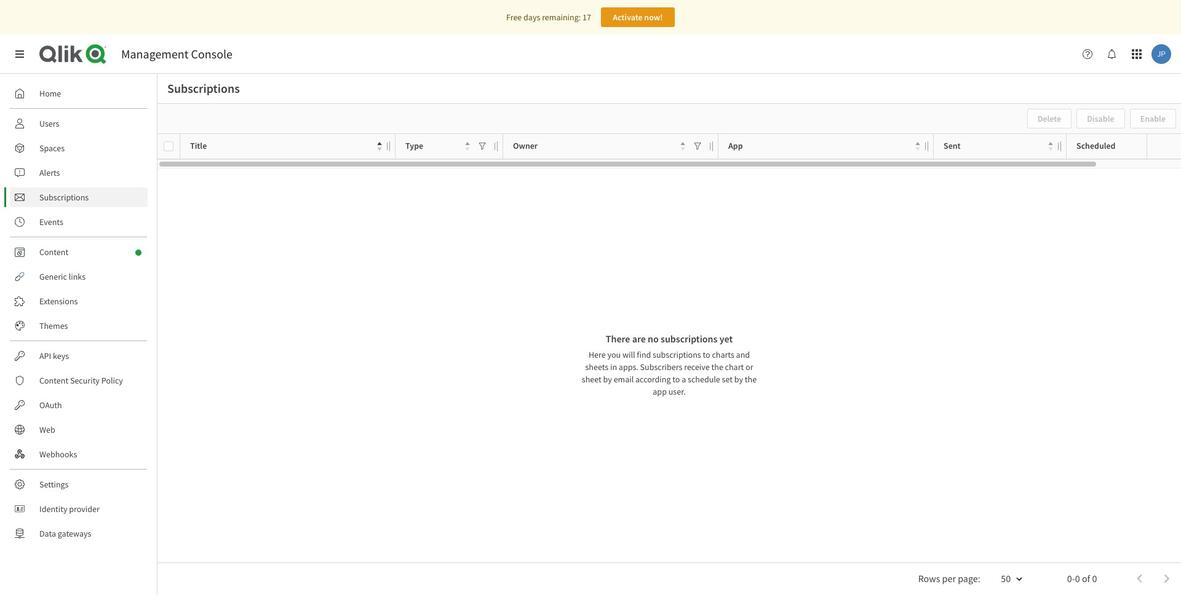Task type: vqa. For each thing, say whether or not it's contained in the screenshot.
2nd the Use template button from right
no



Task type: describe. For each thing, give the bounding box(es) containing it.
or
[[746, 362, 754, 373]]

generic links link
[[10, 267, 148, 287]]

apps.
[[619, 362, 639, 373]]

activate now!
[[613, 12, 663, 23]]

0 vertical spatial to
[[703, 349, 711, 360]]

remaining:
[[542, 12, 581, 23]]

api
[[39, 351, 51, 362]]

generic links
[[39, 271, 86, 283]]

webhooks
[[39, 449, 77, 460]]

gateways
[[58, 529, 91, 540]]

sheet
[[582, 374, 602, 385]]

data gateways link
[[10, 524, 148, 544]]

50 button
[[987, 569, 1031, 591]]

of
[[1083, 573, 1091, 585]]

2 by from the left
[[735, 374, 744, 385]]

spaces
[[39, 143, 65, 154]]

management console
[[121, 46, 233, 62]]

users link
[[10, 114, 148, 134]]

activate now! link
[[601, 7, 675, 27]]

events link
[[10, 212, 148, 232]]

title
[[190, 141, 207, 152]]

1 horizontal spatial the
[[745, 374, 757, 385]]

free
[[507, 12, 522, 23]]

api keys link
[[10, 347, 148, 366]]

free days remaining: 17
[[507, 12, 591, 23]]

home link
[[10, 84, 148, 103]]

0-0 of 0
[[1068, 573, 1098, 585]]

schedule
[[688, 374, 721, 385]]

content for content
[[39, 247, 68, 258]]

sheets
[[586, 362, 609, 373]]

app button
[[729, 138, 921, 155]]

data gateways
[[39, 529, 91, 540]]

navigation pane element
[[0, 79, 157, 549]]

scheduled button
[[1077, 138, 1169, 155]]

themes link
[[10, 316, 148, 336]]

now!
[[645, 12, 663, 23]]

themes
[[39, 321, 68, 332]]

generic
[[39, 271, 67, 283]]

alerts
[[39, 167, 60, 179]]

you
[[608, 349, 621, 360]]

policy
[[101, 375, 123, 387]]

subscriptions link
[[10, 188, 148, 207]]

according
[[636, 374, 671, 385]]

sent button
[[944, 138, 1054, 155]]

set
[[722, 374, 733, 385]]

type button
[[406, 138, 470, 155]]

chart
[[725, 362, 744, 373]]

links
[[69, 271, 86, 283]]

settings link
[[10, 475, 148, 495]]

title button
[[190, 138, 382, 155]]

2 0 from the left
[[1093, 573, 1098, 585]]

content security policy link
[[10, 371, 148, 391]]

management console element
[[121, 46, 233, 62]]

there are no subscriptions yet here you will find subscriptions to charts and sheets in apps. subscribers receive the chart or sheet by email according to a schedule set by the app user.
[[582, 333, 757, 397]]

keys
[[53, 351, 69, 362]]

activate
[[613, 12, 643, 23]]

scheduled
[[1077, 141, 1116, 152]]

0 vertical spatial subscriptions
[[661, 333, 718, 345]]

0 vertical spatial subscriptions
[[167, 81, 240, 96]]

owner
[[513, 141, 538, 152]]

security
[[70, 375, 100, 387]]

subscriptions inside navigation pane element
[[39, 192, 89, 203]]

identity provider
[[39, 504, 100, 515]]

charts
[[712, 349, 735, 360]]

content for content security policy
[[39, 375, 68, 387]]

close sidebar menu image
[[15, 49, 25, 59]]



Task type: locate. For each thing, give the bounding box(es) containing it.
identity
[[39, 504, 67, 515]]

by right set
[[735, 374, 744, 385]]

the
[[712, 362, 724, 373], [745, 374, 757, 385]]

by down in
[[604, 374, 612, 385]]

to left a at the bottom of page
[[673, 374, 680, 385]]

to up the receive
[[703, 349, 711, 360]]

email
[[614, 374, 634, 385]]

content link
[[10, 243, 148, 262]]

receive
[[685, 362, 710, 373]]

a
[[682, 374, 687, 385]]

api keys
[[39, 351, 69, 362]]

days
[[524, 12, 541, 23]]

subscriptions up "subscribers"
[[653, 349, 702, 360]]

james peterson image
[[1152, 44, 1172, 64]]

content
[[39, 247, 68, 258], [39, 375, 68, 387]]

extensions link
[[10, 292, 148, 311]]

extensions
[[39, 296, 78, 307]]

1 0 from the left
[[1076, 573, 1081, 585]]

0 vertical spatial the
[[712, 362, 724, 373]]

webhooks link
[[10, 445, 148, 465]]

page:
[[959, 573, 981, 585]]

2 content from the top
[[39, 375, 68, 387]]

web link
[[10, 420, 148, 440]]

settings
[[39, 480, 69, 491]]

the down the or
[[745, 374, 757, 385]]

provider
[[69, 504, 100, 515]]

0
[[1076, 573, 1081, 585], [1093, 573, 1098, 585]]

console
[[191, 46, 233, 62]]

1 vertical spatial the
[[745, 374, 757, 385]]

rows per page:
[[919, 573, 981, 585]]

1 horizontal spatial to
[[703, 349, 711, 360]]

0 vertical spatial content
[[39, 247, 68, 258]]

type
[[406, 141, 424, 152]]

yet
[[720, 333, 733, 345]]

content inside content security policy link
[[39, 375, 68, 387]]

app
[[653, 386, 667, 397]]

users
[[39, 118, 59, 129]]

data
[[39, 529, 56, 540]]

are
[[633, 333, 646, 345]]

1 vertical spatial subscriptions
[[653, 349, 702, 360]]

app
[[729, 141, 743, 152]]

subscribers
[[641, 362, 683, 373]]

content up generic
[[39, 247, 68, 258]]

oauth
[[39, 400, 62, 411]]

management
[[121, 46, 189, 62]]

the down charts on the bottom right of page
[[712, 362, 724, 373]]

subscriptions up events
[[39, 192, 89, 203]]

oauth link
[[10, 396, 148, 415]]

user.
[[669, 386, 686, 397]]

0 left of at the right bottom of page
[[1076, 573, 1081, 585]]

subscriptions up the receive
[[661, 333, 718, 345]]

identity provider link
[[10, 500, 148, 520]]

find
[[637, 349, 651, 360]]

0-
[[1068, 573, 1076, 585]]

spaces link
[[10, 138, 148, 158]]

0 horizontal spatial 0
[[1076, 573, 1081, 585]]

web
[[39, 425, 55, 436]]

owner button
[[513, 138, 686, 155]]

0 horizontal spatial by
[[604, 374, 612, 385]]

events
[[39, 217, 63, 228]]

by
[[604, 374, 612, 385], [735, 374, 744, 385]]

1 horizontal spatial 0
[[1093, 573, 1098, 585]]

50
[[1002, 573, 1011, 585]]

subscriptions down console
[[167, 81, 240, 96]]

per
[[943, 573, 957, 585]]

1 vertical spatial content
[[39, 375, 68, 387]]

1 horizontal spatial by
[[735, 374, 744, 385]]

content down api keys
[[39, 375, 68, 387]]

and
[[737, 349, 750, 360]]

sent
[[944, 141, 961, 152]]

1 by from the left
[[604, 374, 612, 385]]

17
[[583, 12, 591, 23]]

content inside content link
[[39, 247, 68, 258]]

rows
[[919, 573, 941, 585]]

here
[[589, 349, 606, 360]]

to
[[703, 349, 711, 360], [673, 374, 680, 385]]

0 horizontal spatial the
[[712, 362, 724, 373]]

1 vertical spatial subscriptions
[[39, 192, 89, 203]]

1 horizontal spatial subscriptions
[[167, 81, 240, 96]]

there
[[606, 333, 631, 345]]

0 right of at the right bottom of page
[[1093, 573, 1098, 585]]

1 vertical spatial to
[[673, 374, 680, 385]]

0 horizontal spatial subscriptions
[[39, 192, 89, 203]]

subscriptions
[[661, 333, 718, 345], [653, 349, 702, 360]]

new connector image
[[135, 250, 142, 256]]

1 content from the top
[[39, 247, 68, 258]]

content security policy
[[39, 375, 123, 387]]

home
[[39, 88, 61, 99]]

0 horizontal spatial to
[[673, 374, 680, 385]]

subscriptions
[[167, 81, 240, 96], [39, 192, 89, 203]]

no
[[648, 333, 659, 345]]

in
[[611, 362, 617, 373]]

will
[[623, 349, 636, 360]]



